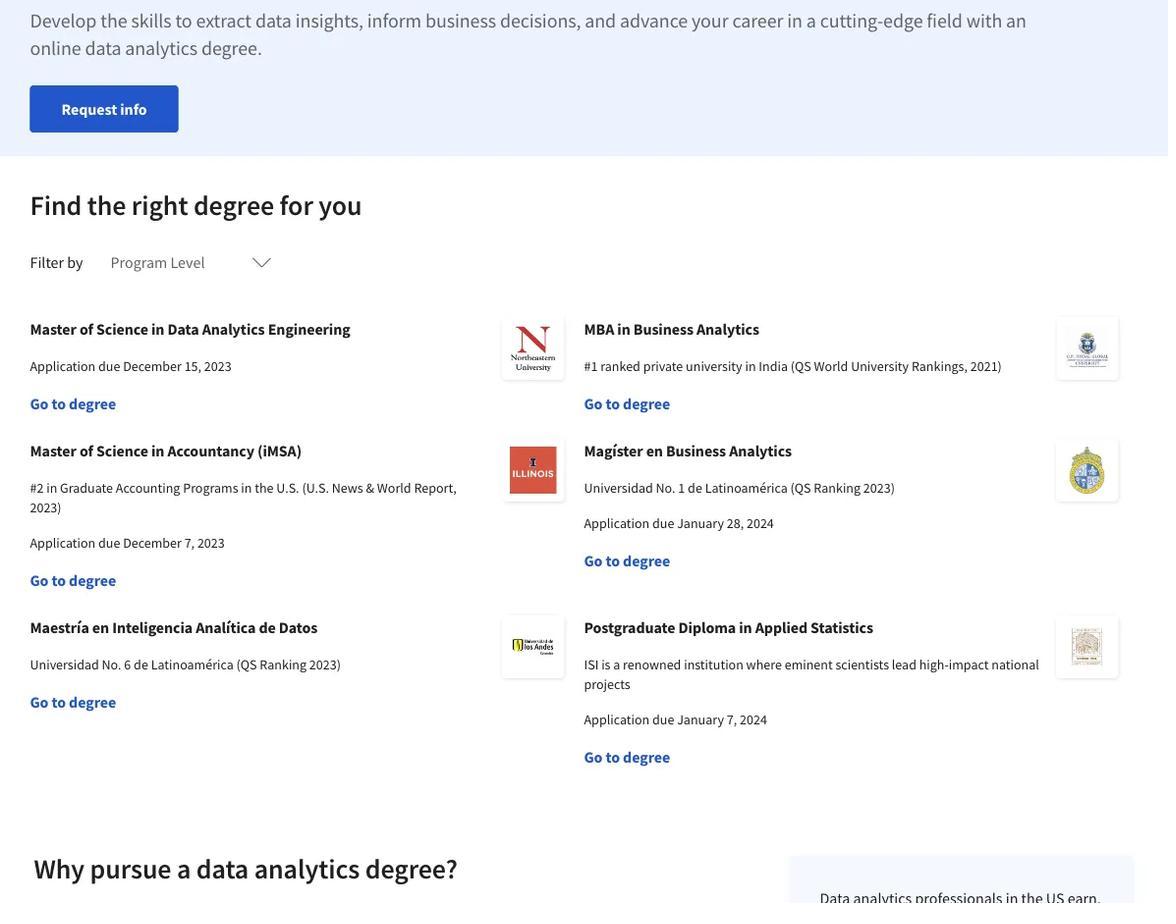 Task type: locate. For each thing, give the bounding box(es) containing it.
to right the skills
[[175, 8, 192, 33]]

1 vertical spatial 2023)
[[30, 499, 61, 517]]

no.
[[656, 479, 675, 497], [102, 656, 121, 674]]

2 january from the top
[[677, 711, 724, 729]]

0 vertical spatial 2023)
[[863, 479, 895, 497]]

request
[[61, 99, 117, 119]]

university of illinois at urbana-champaign image
[[502, 439, 564, 502]]

private
[[643, 358, 683, 375]]

why
[[34, 852, 85, 887]]

due for master of science in accountancy (imsa)
[[98, 534, 120, 552]]

0 vertical spatial of
[[79, 319, 93, 339]]

2 vertical spatial 2023)
[[309, 656, 341, 674]]

(qs for maestría en inteligencia analítica de datos
[[236, 656, 257, 674]]

0 horizontal spatial universidad
[[30, 656, 99, 674]]

go up maestría at the bottom of the page
[[30, 571, 49, 590]]

science up the application due december 15, 2023
[[96, 319, 148, 339]]

no. left 1
[[656, 479, 675, 497]]

0 vertical spatial en
[[646, 441, 663, 461]]

2 horizontal spatial de
[[688, 479, 702, 497]]

of
[[79, 319, 93, 339], [79, 441, 93, 461]]

en right magíster
[[646, 441, 663, 461]]

application due december 15, 2023
[[30, 358, 232, 375]]

january left 28,
[[677, 515, 724, 532]]

degree
[[193, 188, 274, 223], [69, 394, 116, 414], [623, 394, 670, 414], [623, 551, 670, 571], [69, 571, 116, 590], [69, 693, 116, 712], [623, 748, 670, 767]]

january down the institution
[[677, 711, 724, 729]]

1 horizontal spatial world
[[814, 358, 848, 375]]

1 horizontal spatial en
[[646, 441, 663, 461]]

0 vertical spatial 2023
[[204, 358, 232, 375]]

info
[[120, 99, 147, 119]]

the for develop
[[100, 8, 127, 33]]

a
[[806, 8, 816, 33], [613, 656, 620, 674], [177, 852, 191, 887]]

go
[[30, 394, 49, 414], [584, 394, 603, 414], [584, 551, 603, 571], [30, 571, 49, 590], [30, 693, 49, 712], [584, 748, 603, 767]]

2 vertical spatial (qs
[[236, 656, 257, 674]]

in right the career at the right
[[787, 8, 803, 33]]

1 of from the top
[[79, 319, 93, 339]]

de right 6
[[134, 656, 148, 674]]

with
[[966, 8, 1002, 33]]

due down the graduate
[[98, 534, 120, 552]]

2 science from the top
[[96, 441, 148, 461]]

1 vertical spatial the
[[87, 188, 126, 223]]

0 horizontal spatial 2023)
[[30, 499, 61, 517]]

2024 down the where
[[740, 711, 767, 729]]

in left data
[[151, 319, 164, 339]]

0 vertical spatial de
[[688, 479, 702, 497]]

a inside button
[[177, 852, 191, 887]]

2 horizontal spatial a
[[806, 8, 816, 33]]

ranking
[[814, 479, 861, 497], [260, 656, 307, 674]]

en for maestría
[[92, 618, 109, 638]]

january
[[677, 515, 724, 532], [677, 711, 724, 729]]

the left the skills
[[100, 8, 127, 33]]

universidad de los andes image
[[502, 616, 564, 679]]

2 december from the top
[[123, 534, 182, 552]]

1 vertical spatial analytics
[[254, 852, 360, 887]]

go to degree down application due january 28, 2024
[[584, 551, 670, 571]]

1 science from the top
[[96, 319, 148, 339]]

2023) for maestría en inteligencia analítica de datos
[[309, 656, 341, 674]]

analytics inside button
[[254, 852, 360, 887]]

degree down private
[[623, 394, 670, 414]]

1 vertical spatial (qs
[[790, 479, 811, 497]]

2023 for application due december 15, 2023
[[204, 358, 232, 375]]

0 vertical spatial ranking
[[814, 479, 861, 497]]

1 vertical spatial science
[[96, 441, 148, 461]]

due left 28,
[[652, 515, 674, 532]]

december for 15,
[[123, 358, 182, 375]]

2023 down programs
[[197, 534, 225, 552]]

2 vertical spatial the
[[255, 479, 274, 497]]

latinoamérica
[[705, 479, 788, 497], [151, 656, 234, 674]]

why pursue a data analytics degree?
[[34, 852, 458, 887]]

a left cutting- on the right top of the page
[[806, 8, 816, 33]]

graduate
[[60, 479, 113, 497]]

0 horizontal spatial en
[[92, 618, 109, 638]]

scientists
[[836, 656, 889, 674]]

application
[[30, 358, 95, 375], [584, 515, 650, 532], [30, 534, 95, 552], [584, 711, 650, 729]]

0 vertical spatial 2024
[[747, 515, 774, 532]]

2 of from the top
[[79, 441, 93, 461]]

universidad for to
[[30, 656, 99, 674]]

1 vertical spatial universidad
[[30, 656, 99, 674]]

master for master of science in accountancy (imsa)
[[30, 441, 76, 461]]

eminent
[[785, 656, 833, 674]]

1 vertical spatial of
[[79, 441, 93, 461]]

business up 1
[[666, 441, 726, 461]]

science for accountancy
[[96, 441, 148, 461]]

1 horizontal spatial no.
[[656, 479, 675, 497]]

2024 right 28,
[[747, 515, 774, 532]]

0 vertical spatial analytics
[[125, 36, 198, 60]]

decisions,
[[500, 8, 581, 33]]

data right online
[[85, 36, 121, 60]]

0 vertical spatial science
[[96, 319, 148, 339]]

0 vertical spatial world
[[814, 358, 848, 375]]

universidad down maestría at the bottom of the page
[[30, 656, 99, 674]]

career
[[732, 8, 783, 33]]

the left u.s.
[[255, 479, 274, 497]]

1 vertical spatial master
[[30, 441, 76, 461]]

world inside #2 in graduate accounting programs in the u.s. (u.s. news & world report, 2023)
[[377, 479, 411, 497]]

2023 right 15,
[[204, 358, 232, 375]]

1 horizontal spatial a
[[613, 656, 620, 674]]

1 december from the top
[[123, 358, 182, 375]]

1 vertical spatial latinoamérica
[[151, 656, 234, 674]]

degree left for
[[193, 188, 274, 223]]

high-
[[919, 656, 949, 674]]

analytics
[[125, 36, 198, 60], [254, 852, 360, 887]]

1 vertical spatial en
[[92, 618, 109, 638]]

0 vertical spatial business
[[633, 319, 694, 339]]

latinoamérica for analítica
[[151, 656, 234, 674]]

your
[[692, 8, 728, 33]]

december down accounting
[[123, 534, 182, 552]]

0 horizontal spatial world
[[377, 479, 411, 497]]

2 horizontal spatial data
[[255, 8, 292, 33]]

diploma
[[678, 618, 736, 638]]

in
[[787, 8, 803, 33], [151, 319, 164, 339], [617, 319, 630, 339], [745, 358, 756, 375], [151, 441, 164, 461], [46, 479, 57, 497], [241, 479, 252, 497], [739, 618, 752, 638]]

isi
[[584, 656, 599, 674]]

a for where
[[613, 656, 620, 674]]

en right maestría at the bottom of the page
[[92, 618, 109, 638]]

0 horizontal spatial 7,
[[184, 534, 195, 552]]

1 horizontal spatial 2023)
[[309, 656, 341, 674]]

find
[[30, 188, 82, 223]]

advance
[[620, 8, 688, 33]]

the right find
[[87, 188, 126, 223]]

to
[[175, 8, 192, 33], [52, 394, 66, 414], [606, 394, 620, 414], [606, 551, 620, 571], [52, 571, 66, 590], [52, 693, 66, 712], [606, 748, 620, 767]]

degree.
[[201, 36, 262, 60]]

go to degree up maestría at the bottom of the page
[[30, 571, 116, 590]]

data
[[167, 319, 199, 339]]

december
[[123, 358, 182, 375], [123, 534, 182, 552]]

to down the application due december 15, 2023
[[52, 394, 66, 414]]

business
[[633, 319, 694, 339], [666, 441, 726, 461]]

1 horizontal spatial data
[[196, 852, 249, 887]]

data
[[255, 8, 292, 33], [85, 36, 121, 60], [196, 852, 249, 887]]

skills
[[131, 8, 172, 33]]

1 vertical spatial business
[[666, 441, 726, 461]]

1 horizontal spatial de
[[259, 618, 276, 638]]

1
[[678, 479, 685, 497]]

the for find
[[87, 188, 126, 223]]

analytics for magíster en business analytics
[[729, 441, 792, 461]]

2023
[[204, 358, 232, 375], [197, 534, 225, 552]]

1 vertical spatial data
[[85, 36, 121, 60]]

#1 ranked private university in india (qs world university rankings, 2021)
[[584, 358, 1002, 375]]

0 vertical spatial latinoamérica
[[705, 479, 788, 497]]

1 vertical spatial 7,
[[727, 711, 737, 729]]

1 vertical spatial january
[[677, 711, 724, 729]]

2 horizontal spatial 2023)
[[863, 479, 895, 497]]

1 vertical spatial world
[[377, 479, 411, 497]]

master up #2
[[30, 441, 76, 461]]

(qs
[[791, 358, 811, 375], [790, 479, 811, 497], [236, 656, 257, 674]]

analytics
[[202, 319, 265, 339], [697, 319, 759, 339], [729, 441, 792, 461]]

1 horizontal spatial latinoamérica
[[705, 479, 788, 497]]

0 vertical spatial january
[[677, 515, 724, 532]]

develop the skills to extract data insights, inform business decisions, and advance your career in a cutting-edge field with an online data analytics degree.
[[30, 8, 1027, 60]]

(qs for magíster en business analytics
[[790, 479, 811, 497]]

why pursue a data analytics degree? button
[[0, 840, 1168, 904]]

ranked
[[600, 358, 640, 375]]

application for magíster en business analytics
[[584, 515, 650, 532]]

program
[[111, 252, 167, 272]]

1 january from the top
[[677, 515, 724, 532]]

december for 7,
[[123, 534, 182, 552]]

online
[[30, 36, 81, 60]]

science up accounting
[[96, 441, 148, 461]]

extract
[[196, 8, 252, 33]]

0 horizontal spatial a
[[177, 852, 191, 887]]

1 horizontal spatial universidad
[[584, 479, 653, 497]]

science
[[96, 319, 148, 339], [96, 441, 148, 461]]

o.p. jindal global university image
[[1057, 317, 1119, 380]]

analytics up university
[[697, 319, 759, 339]]

1 vertical spatial a
[[613, 656, 620, 674]]

0 horizontal spatial data
[[85, 36, 121, 60]]

no. for inteligencia
[[102, 656, 121, 674]]

2 vertical spatial a
[[177, 852, 191, 887]]

of up the graduate
[[79, 441, 93, 461]]

of up the application due december 15, 2023
[[79, 319, 93, 339]]

in right #2
[[46, 479, 57, 497]]

de right 1
[[688, 479, 702, 497]]

2023)
[[863, 479, 895, 497], [30, 499, 61, 517], [309, 656, 341, 674]]

news
[[332, 479, 363, 497]]

world right &
[[377, 479, 411, 497]]

no. left 6
[[102, 656, 121, 674]]

by
[[67, 252, 83, 272]]

1 vertical spatial december
[[123, 534, 182, 552]]

go down #1
[[584, 394, 603, 414]]

1 horizontal spatial 7,
[[727, 711, 737, 729]]

2023) inside #2 in graduate accounting programs in the u.s. (u.s. news & world report, 2023)
[[30, 499, 61, 517]]

a right pursue
[[177, 852, 191, 887]]

go up the postgraduate at the bottom of the page
[[584, 551, 603, 571]]

7,
[[184, 534, 195, 552], [727, 711, 737, 729]]

7, down the institution
[[727, 711, 737, 729]]

go to degree
[[30, 394, 116, 414], [584, 394, 670, 414], [584, 551, 670, 571], [30, 571, 116, 590], [30, 693, 116, 712], [584, 748, 670, 767]]

1 master from the top
[[30, 319, 76, 339]]

in left applied
[[739, 618, 752, 638]]

the
[[100, 8, 127, 33], [87, 188, 126, 223], [255, 479, 274, 497]]

a inside develop the skills to extract data insights, inform business decisions, and advance your career in a cutting-edge field with an online data analytics degree.
[[806, 8, 816, 33]]

15,
[[184, 358, 201, 375]]

a right is
[[613, 656, 620, 674]]

0 horizontal spatial no.
[[102, 656, 121, 674]]

7, down programs
[[184, 534, 195, 552]]

maestría
[[30, 618, 89, 638]]

maestría en inteligencia analítica de datos
[[30, 618, 318, 638]]

northeastern university image
[[502, 317, 564, 380]]

latinoamérica up 28,
[[705, 479, 788, 497]]

magíster en business analytics
[[584, 441, 792, 461]]

world left university
[[814, 358, 848, 375]]

latinoamérica down maestría en inteligencia analítica de datos
[[151, 656, 234, 674]]

inform
[[367, 8, 421, 33]]

2 vertical spatial data
[[196, 852, 249, 887]]

universidad down magíster
[[584, 479, 653, 497]]

u.s.
[[276, 479, 299, 497]]

due for postgraduate diploma in applied statistics
[[652, 711, 674, 729]]

0 vertical spatial no.
[[656, 479, 675, 497]]

0 vertical spatial the
[[100, 8, 127, 33]]

0 vertical spatial universidad
[[584, 479, 653, 497]]

0 vertical spatial 7,
[[184, 534, 195, 552]]

1 horizontal spatial analytics
[[254, 852, 360, 887]]

to down maestría at the bottom of the page
[[52, 693, 66, 712]]

0 vertical spatial december
[[123, 358, 182, 375]]

de left datos
[[259, 618, 276, 638]]

0 horizontal spatial de
[[134, 656, 148, 674]]

master down filter by
[[30, 319, 76, 339]]

go down maestría at the bottom of the page
[[30, 693, 49, 712]]

in left india at the top right of page
[[745, 358, 756, 375]]

1 vertical spatial ranking
[[260, 656, 307, 674]]

data right pursue
[[196, 852, 249, 887]]

2023 for application due december 7, 2023
[[197, 534, 225, 552]]

1 horizontal spatial ranking
[[814, 479, 861, 497]]

business up private
[[633, 319, 694, 339]]

a inside the isi is a renowned institution where eminent scientists lead high-impact national projects
[[613, 656, 620, 674]]

business for in
[[633, 319, 694, 339]]

en for magíster
[[646, 441, 663, 461]]

de for analytics
[[688, 479, 702, 497]]

0 horizontal spatial latinoamérica
[[151, 656, 234, 674]]

is
[[601, 656, 611, 674]]

programs
[[183, 479, 238, 497]]

1 vertical spatial no.
[[102, 656, 121, 674]]

degree down application due january 7, 2024
[[623, 748, 670, 767]]

go to degree down the application due december 15, 2023
[[30, 394, 116, 414]]

analytics up universidad no. 1 de latinoamérica (qs ranking 2023)
[[729, 441, 792, 461]]

impact
[[949, 656, 989, 674]]

the inside develop the skills to extract data insights, inform business decisions, and advance your career in a cutting-edge field with an online data analytics degree.
[[100, 8, 127, 33]]

degree down maestría at the bottom of the page
[[69, 693, 116, 712]]

of for master of science in accountancy (imsa)
[[79, 441, 93, 461]]

0 vertical spatial a
[[806, 8, 816, 33]]

field
[[927, 8, 963, 33]]

1 vertical spatial 2024
[[740, 711, 767, 729]]

0 horizontal spatial analytics
[[125, 36, 198, 60]]

2024
[[747, 515, 774, 532], [740, 711, 767, 729]]

2 master from the top
[[30, 441, 76, 461]]

to down projects
[[606, 748, 620, 767]]

data right extract
[[255, 8, 292, 33]]

0 horizontal spatial ranking
[[260, 656, 307, 674]]

application for master of science in accountancy (imsa)
[[30, 534, 95, 552]]

december left 15,
[[123, 358, 182, 375]]

1 vertical spatial 2023
[[197, 534, 225, 552]]

2 vertical spatial de
[[134, 656, 148, 674]]

master of science in accountancy (imsa)
[[30, 441, 302, 461]]

de for analítica
[[134, 656, 148, 674]]

accounting
[[116, 479, 180, 497]]

due down renowned
[[652, 711, 674, 729]]

0 vertical spatial master
[[30, 319, 76, 339]]



Task type: describe. For each thing, give the bounding box(es) containing it.
application due january 7, 2024
[[584, 711, 767, 729]]

program level button
[[99, 239, 283, 286]]

university
[[686, 358, 742, 375]]

rankings,
[[912, 358, 968, 375]]

#2
[[30, 479, 44, 497]]

1 vertical spatial de
[[259, 618, 276, 638]]

magíster
[[584, 441, 643, 461]]

renowned
[[623, 656, 681, 674]]

and
[[585, 8, 616, 33]]

#2 in graduate accounting programs in the u.s. (u.s. news & world report, 2023)
[[30, 479, 457, 517]]

(u.s.
[[302, 479, 329, 497]]

application due december 7, 2023
[[30, 534, 225, 552]]

program level
[[111, 252, 205, 272]]

right
[[131, 188, 188, 223]]

of for master of science in data analytics engineering
[[79, 319, 93, 339]]

due left 15,
[[98, 358, 120, 375]]

cutting-
[[820, 8, 883, 33]]

indian statistical institute image
[[1056, 616, 1119, 679]]

2024 for applied
[[740, 711, 767, 729]]

ranking for analytics
[[814, 479, 861, 497]]

request info
[[61, 99, 147, 119]]

in right mba
[[617, 319, 630, 339]]

analítica
[[196, 618, 256, 638]]

to up maestría at the bottom of the page
[[52, 571, 66, 590]]

an
[[1006, 8, 1027, 33]]

january for en
[[677, 515, 724, 532]]

7, for applied
[[727, 711, 737, 729]]

insights,
[[295, 8, 363, 33]]

pursue
[[90, 852, 171, 887]]

universidad no. 1 de latinoamérica (qs ranking 2023)
[[584, 479, 895, 497]]

filter
[[30, 252, 64, 272]]

go to degree down ranked
[[584, 394, 670, 414]]

to inside develop the skills to extract data insights, inform business decisions, and advance your career in a cutting-edge field with an online data analytics degree.
[[175, 8, 192, 33]]

master of science in data analytics engineering
[[30, 319, 350, 339]]

degree down the application due december 15, 2023
[[69, 394, 116, 414]]

universidad for due
[[584, 479, 653, 497]]

mba in business analytics
[[584, 319, 759, 339]]

degree down application due december 7, 2023
[[69, 571, 116, 590]]

university
[[851, 358, 909, 375]]

to up the postgraduate at the bottom of the page
[[606, 551, 620, 571]]

statistics
[[811, 618, 873, 638]]

go down projects
[[584, 748, 603, 767]]

no. for business
[[656, 479, 675, 497]]

postgraduate
[[584, 618, 675, 638]]

6
[[124, 656, 131, 674]]

ranking for analítica
[[260, 656, 307, 674]]

edge
[[883, 8, 923, 33]]

engineering
[[268, 319, 350, 339]]

#1
[[584, 358, 598, 375]]

business
[[425, 8, 496, 33]]

request info button
[[30, 85, 178, 133]]

mba
[[584, 319, 614, 339]]

institution
[[684, 656, 744, 674]]

0 vertical spatial data
[[255, 8, 292, 33]]

national
[[992, 656, 1039, 674]]

degree?
[[365, 852, 458, 887]]

application due january 28, 2024
[[584, 515, 774, 532]]

accountancy
[[167, 441, 254, 461]]

2021)
[[970, 358, 1002, 375]]

2024 for analytics
[[747, 515, 774, 532]]

inteligencia
[[112, 618, 193, 638]]

science for data
[[96, 319, 148, 339]]

level
[[170, 252, 205, 272]]

due for magíster en business analytics
[[652, 515, 674, 532]]

(imsa)
[[257, 441, 302, 461]]

degree down application due january 28, 2024
[[623, 551, 670, 571]]

analytics right data
[[202, 319, 265, 339]]

lead
[[892, 656, 917, 674]]

application for postgraduate diploma in applied statistics
[[584, 711, 650, 729]]

in inside develop the skills to extract data insights, inform business decisions, and advance your career in a cutting-edge field with an online data analytics degree.
[[787, 8, 803, 33]]

latinoamérica for analytics
[[705, 479, 788, 497]]

analytics inside develop the skills to extract data insights, inform business decisions, and advance your career in a cutting-edge field with an online data analytics degree.
[[125, 36, 198, 60]]

in up accounting
[[151, 441, 164, 461]]

filter by
[[30, 252, 83, 272]]

report,
[[414, 479, 457, 497]]

you
[[319, 188, 362, 223]]

pontificia universidad católica de chile image
[[1056, 439, 1119, 502]]

analytics for mba in business analytics
[[697, 319, 759, 339]]

find the right degree for you
[[30, 188, 362, 223]]

the inside #2 in graduate accounting programs in the u.s. (u.s. news & world report, 2023)
[[255, 479, 274, 497]]

28,
[[727, 515, 744, 532]]

&
[[366, 479, 374, 497]]

go to degree down maestría at the bottom of the page
[[30, 693, 116, 712]]

2023) for magíster en business analytics
[[863, 479, 895, 497]]

to down ranked
[[606, 394, 620, 414]]

business for en
[[666, 441, 726, 461]]

7, for in
[[184, 534, 195, 552]]

projects
[[584, 676, 630, 694]]

where
[[746, 656, 782, 674]]

datos
[[279, 618, 318, 638]]

isi is a renowned institution where eminent scientists lead high-impact national projects
[[584, 656, 1039, 694]]

a for degree?
[[177, 852, 191, 887]]

go to degree down application due january 7, 2024
[[584, 748, 670, 767]]

applied
[[755, 618, 808, 638]]

data inside button
[[196, 852, 249, 887]]

january for diploma
[[677, 711, 724, 729]]

india
[[759, 358, 788, 375]]

develop
[[30, 8, 97, 33]]

master for master of science in data analytics engineering
[[30, 319, 76, 339]]

in right programs
[[241, 479, 252, 497]]

0 vertical spatial (qs
[[791, 358, 811, 375]]

for
[[280, 188, 313, 223]]

go up #2
[[30, 394, 49, 414]]

universidad no. 6 de latinoamérica (qs ranking 2023)
[[30, 656, 341, 674]]

postgraduate diploma in applied statistics
[[584, 618, 873, 638]]



Task type: vqa. For each thing, say whether or not it's contained in the screenshot.
the left at
no



